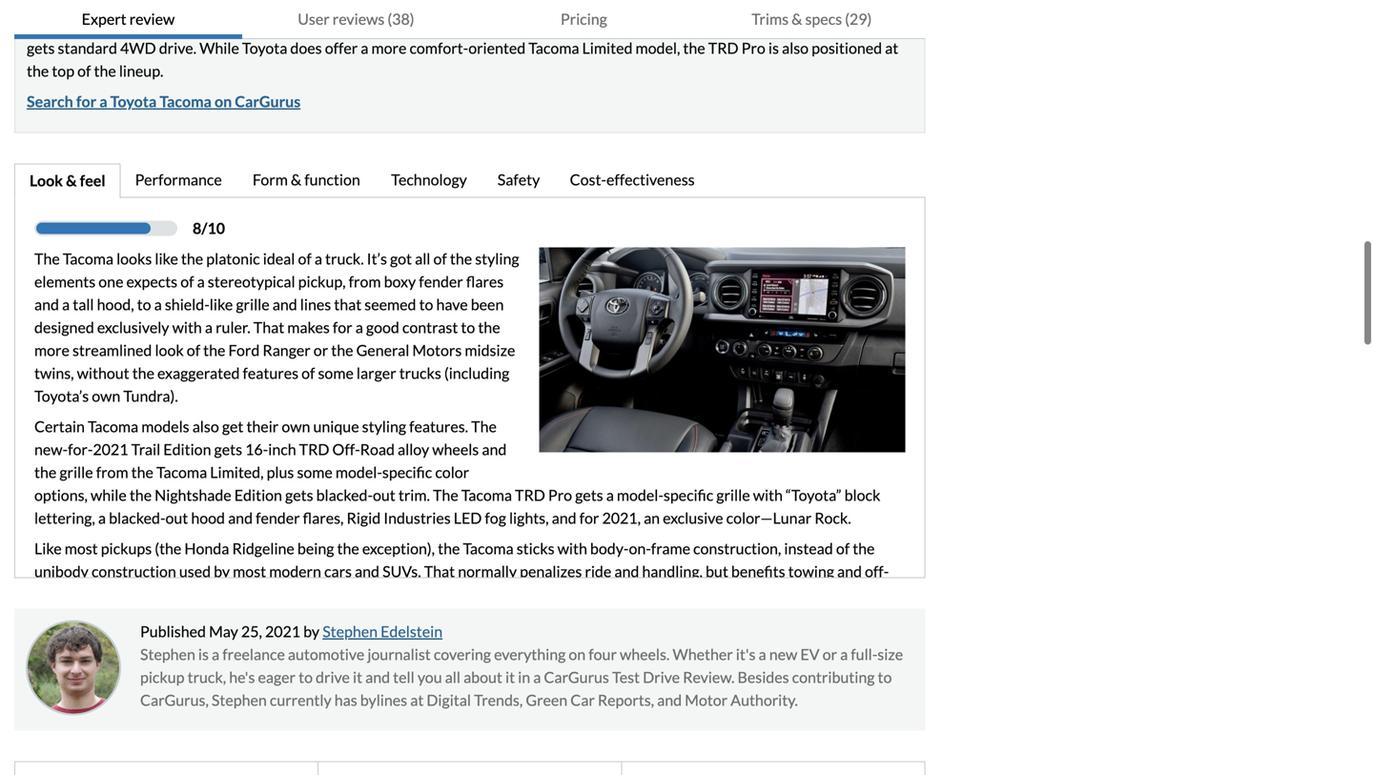 Task type: describe. For each thing, give the bounding box(es) containing it.
contributing
[[793, 668, 875, 687]]

capability.
[[68, 585, 135, 604]]

trd down unique
[[299, 440, 330, 459]]

ridgeline
[[232, 540, 295, 558]]

from inside 'the tacoma looks like the platonic ideal of a truck. it's got all of the styling elements one expects of a stereotypical pickup, from boxy fender flares and a tall hood, to a shield-like grille and lines that seemed to have been designed exclusively with a ruler. that makes for a good contrast to the more streamlined look of the ford ranger or the general motors midsize twins, without the exaggerated features of some larger trucks (including toyota's own tundra).'
[[349, 273, 381, 291]]

1 vertical spatial grille
[[59, 463, 93, 482]]

bylines
[[360, 691, 408, 710]]

performance
[[135, 170, 222, 189]]

to up 'currently'
[[299, 668, 313, 687]]

& for function
[[291, 170, 302, 189]]

the right model,
[[684, 39, 706, 57]]

trd up while
[[229, 16, 259, 34]]

at inside our test vehicle was a tacoma trd pro double cab. the trd pro is the most off-road focused of the tacoma models, so naturally, it gets standard 4wd drive. while toyota does offer a more comfort-oriented tacoma limited model, the trd pro is also positioned at the top of the lineup.
[[886, 39, 899, 57]]

it's
[[367, 250, 387, 268]]

and right cars
[[355, 563, 380, 581]]

cargurus inside published may 25, 2021 by stephen edelstein stephen is a freelance automotive journalist covering everything on four wheels. whether it's a new ev or a full-size pickup truck, he's eager to drive it and tell you all about it in a cargurus test drive review. besides contributing to cargurus, stephen currently has bylines at digital trends, green car reports, and motor authority.
[[544, 668, 610, 687]]

certain
[[34, 418, 85, 436]]

25,
[[241, 623, 262, 641]]

a up 2021,
[[607, 486, 614, 505]]

safety tab
[[484, 164, 556, 199]]

0 horizontal spatial for
[[76, 92, 96, 111]]

comfort-
[[410, 39, 469, 57]]

the inside our test vehicle was a tacoma trd pro double cab. the trd pro is the most off-road focused of the tacoma models, so naturally, it gets standard 4wd drive. while toyota does offer a more comfort-oriented tacoma limited model, the trd pro is also positioned at the top of the lineup.
[[374, 16, 399, 34]]

& for feel
[[66, 171, 77, 190]]

toyota's
[[34, 387, 89, 406]]

drive
[[643, 668, 680, 687]]

whether
[[673, 646, 733, 664]]

tacoma down lineup.
[[160, 92, 212, 111]]

the down led on the left bottom of page
[[438, 540, 460, 558]]

1 horizontal spatial is
[[462, 16, 473, 34]]

grille inside 'the tacoma looks like the platonic ideal of a truck. it's got all of the styling elements one expects of a stereotypical pickup, from boxy fender flares and a tall hood, to a shield-like grille and lines that seemed to have been designed exclusively with a ruler. that makes for a good contrast to the more streamlined look of the ford ranger or the general motors midsize twins, without the exaggerated features of some larger trucks (including toyota's own tundra).'
[[236, 295, 270, 314]]

the up midsize
[[478, 318, 501, 337]]

1 vertical spatial specific
[[664, 486, 714, 505]]

has
[[335, 691, 358, 710]]

expert review
[[82, 10, 175, 28]]

pickups
[[101, 540, 152, 558]]

for inside 'the tacoma looks like the platonic ideal of a truck. it's got all of the styling elements one expects of a stereotypical pickup, from boxy fender flares and a tall hood, to a shield-like grille and lines that seemed to have been designed exclusively with a ruler. that makes for a good contrast to the more streamlined look of the ford ranger or the general motors midsize twins, without the exaggerated features of some larger trucks (including toyota's own tundra).'
[[333, 318, 353, 337]]

1 vertical spatial most
[[65, 540, 98, 558]]

contrast
[[403, 318, 458, 337]]

the down standard
[[94, 62, 116, 80]]

new-
[[34, 440, 68, 459]]

double
[[289, 16, 338, 34]]

tacoma up fog
[[462, 486, 512, 505]]

a right it's
[[759, 646, 767, 664]]

or inside 'the tacoma looks like the platonic ideal of a truck. it's got all of the styling elements one expects of a stereotypical pickup, from boxy fender flares and a tall hood, to a shield-like grille and lines that seemed to have been designed exclusively with a ruler. that makes for a good contrast to the more streamlined look of the ford ranger or the general motors midsize twins, without the exaggerated features of some larger trucks (including toyota's own tundra).'
[[314, 341, 328, 360]]

1 horizontal spatial edition
[[234, 486, 282, 505]]

a left tall
[[62, 295, 70, 314]]

freelance
[[223, 646, 285, 664]]

pro up comfort-
[[435, 16, 459, 34]]

platonic
[[206, 250, 260, 268]]

the down color
[[433, 486, 459, 505]]

on-
[[629, 540, 651, 558]]

1 horizontal spatial like
[[210, 295, 233, 314]]

that inside the like most pickups (the honda ridgeline being the exception), the tacoma sticks with body-on-frame construction, instead of the unibody construction used by most modern cars and suvs. that normally penalizes ride and handling, but benefits towing and off- road capability.
[[424, 563, 455, 581]]

road inside our test vehicle was a tacoma trd pro double cab. the trd pro is the most off-road focused of the tacoma models, so naturally, it gets standard 4wd drive. while toyota does offer a more comfort-oriented tacoma limited model, the trd pro is also positioned at the top of the lineup.
[[561, 16, 592, 34]]

a right offer
[[361, 39, 369, 57]]

the up 'wheels'
[[471, 418, 497, 436]]

certain tacoma models also get their own unique styling features. the new-for-2021 trail edition gets 16-inch trd off-road alloy wheels and the grille from the tacoma limited, plus some model-specific color options, while the nightshade edition gets blacked-out trim. the tacoma trd pro gets a model-specific grille with "toyota" block lettering, a blacked-out hood and fender flares, rigid industries led fog lights, and for 2021, an exclusive color—lunar rock.
[[34, 418, 881, 528]]

also inside certain tacoma models also get their own unique styling features. the new-for-2021 trail edition gets 16-inch trd off-road alloy wheels and the grille from the tacoma limited, plus some model-specific color options, while the nightshade edition gets blacked-out trim. the tacoma trd pro gets a model-specific grille with "toyota" block lettering, a blacked-out hood and fender flares, rigid industries led fog lights, and for 2021, an exclusive color—lunar rock.
[[192, 418, 219, 436]]

a right was
[[164, 16, 172, 34]]

to down 'expects'
[[137, 295, 151, 314]]

review
[[129, 10, 175, 28]]

a down while
[[98, 509, 106, 528]]

tab panel containing 8
[[14, 197, 926, 606]]

0 horizontal spatial like
[[155, 250, 178, 268]]

1 vertical spatial blacked-
[[109, 509, 166, 528]]

and right the towing
[[838, 563, 862, 581]]

trd up lights,
[[515, 486, 546, 505]]

the up flares
[[450, 250, 472, 268]]

of right ideal
[[298, 250, 312, 268]]

and up designed
[[34, 295, 59, 314]]

exaggerated
[[157, 364, 240, 383]]

drive
[[316, 668, 350, 687]]

a left the full-
[[841, 646, 848, 664]]

and down on-
[[615, 563, 640, 581]]

0 vertical spatial edition
[[163, 440, 211, 459]]

so
[[800, 16, 815, 34]]

may
[[209, 623, 238, 641]]

tacoma up nightshade
[[156, 463, 207, 482]]

to down size
[[878, 668, 892, 687]]

1 horizontal spatial most
[[233, 563, 266, 581]]

top
[[52, 62, 74, 80]]

modern
[[269, 563, 321, 581]]

cargurus,
[[140, 691, 209, 710]]

and down drive
[[658, 691, 682, 710]]

stereotypical
[[208, 273, 295, 291]]

look
[[155, 341, 184, 360]]

options,
[[34, 486, 88, 505]]

fender inside 'the tacoma looks like the platonic ideal of a truck. it's got all of the styling elements one expects of a stereotypical pickup, from boxy fender flares and a tall hood, to a shield-like grille and lines that seemed to have been designed exclusively with a ruler. that makes for a good contrast to the more streamlined look of the ford ranger or the general motors midsize twins, without the exaggerated features of some larger trucks (including toyota's own tundra).'
[[419, 273, 463, 291]]

without
[[77, 364, 129, 383]]

pro left double
[[262, 16, 286, 34]]

2 horizontal spatial grille
[[717, 486, 751, 505]]

a down may
[[212, 646, 220, 664]]

rock.
[[815, 509, 852, 528]]

of up exaggerated
[[187, 341, 200, 360]]

while
[[91, 486, 127, 505]]

pricing tab
[[470, 0, 698, 39]]

the down trail
[[131, 463, 154, 482]]

1 tab from the left
[[15, 763, 319, 776]]

specs
[[806, 10, 843, 28]]

gets inside our test vehicle was a tacoma trd pro double cab. the trd pro is the most off-road focused of the tacoma models, so naturally, it gets standard 4wd drive. while toyota does offer a more comfort-oriented tacoma limited model, the trd pro is also positioned at the top of the lineup.
[[27, 39, 55, 57]]

an
[[644, 509, 660, 528]]

pro down models,
[[742, 39, 766, 57]]

the up model,
[[667, 16, 689, 34]]

the left top
[[27, 62, 49, 80]]

off- inside the like most pickups (the honda ridgeline being the exception), the tacoma sticks with body-on-frame construction, instead of the unibody construction used by most modern cars and suvs. that normally penalizes ride and handling, but benefits towing and off- road capability.
[[865, 563, 890, 581]]

0 horizontal spatial it
[[353, 668, 363, 687]]

0 vertical spatial model-
[[336, 463, 383, 482]]

off- inside our test vehicle was a tacoma trd pro double cab. the trd pro is the most off-road focused of the tacoma models, so naturally, it gets standard 4wd drive. while toyota does offer a more comfort-oriented tacoma limited model, the trd pro is also positioned at the top of the lineup.
[[537, 16, 561, 34]]

fog
[[485, 509, 507, 528]]

for inside certain tacoma models also get their own unique styling features. the new-for-2021 trail edition gets 16-inch trd off-road alloy wheels and the grille from the tacoma limited, plus some model-specific color options, while the nightshade edition gets blacked-out trim. the tacoma trd pro gets a model-specific grille with "toyota" block lettering, a blacked-out hood and fender flares, rigid industries led fog lights, and for 2021, an exclusive color—lunar rock.
[[580, 509, 600, 528]]

the left the 'general'
[[331, 341, 353, 360]]

look & feel tab
[[14, 164, 121, 199]]

hood
[[191, 509, 225, 528]]

covering
[[434, 646, 491, 664]]

truck.
[[325, 250, 364, 268]]

most inside our test vehicle was a tacoma trd pro double cab. the trd pro is the most off-road focused of the tacoma models, so naturally, it gets standard 4wd drive. while toyota does offer a more comfort-oriented tacoma limited model, the trd pro is also positioned at the top of the lineup.
[[501, 16, 534, 34]]

the up exaggerated
[[203, 341, 226, 360]]

wheels
[[432, 440, 479, 459]]

penalizes
[[520, 563, 582, 581]]

the inside 'the tacoma looks like the platonic ideal of a truck. it's got all of the styling elements one expects of a stereotypical pickup, from boxy fender flares and a tall hood, to a shield-like grille and lines that seemed to have been designed exclusively with a ruler. that makes for a good contrast to the more streamlined look of the ford ranger or the general motors midsize twins, without the exaggerated features of some larger trucks (including toyota's own tundra).'
[[34, 250, 60, 268]]

limited,
[[210, 463, 264, 482]]

their
[[247, 418, 279, 436]]

have
[[437, 295, 468, 314]]

ranger
[[263, 341, 311, 360]]

tacoma up while
[[175, 16, 226, 34]]

midsize
[[465, 341, 516, 360]]

automotive
[[288, 646, 365, 664]]

technology tab
[[377, 164, 484, 199]]

the down "new-"
[[34, 463, 57, 482]]

he's
[[229, 668, 255, 687]]

own inside 'the tacoma looks like the platonic ideal of a truck. it's got all of the styling elements one expects of a stereotypical pickup, from boxy fender flares and a tall hood, to a shield-like grille and lines that seemed to have been designed exclusively with a ruler. that makes for a good contrast to the more streamlined look of the ford ranger or the general motors midsize twins, without the exaggerated features of some larger trucks (including toyota's own tundra).'
[[92, 387, 121, 406]]

2 tab from the left
[[319, 763, 623, 776]]

tacoma down pricing
[[529, 39, 580, 57]]

is inside published may 25, 2021 by stephen edelstein stephen is a freelance automotive journalist covering everything on four wheels. whether it's a new ev or a full-size pickup truck, he's eager to drive it and tell you all about it in a cargurus test drive review. besides contributing to cargurus, stephen currently has bylines at digital trends, green car reports, and motor authority.
[[198, 646, 209, 664]]

and up bylines
[[366, 668, 390, 687]]

0 vertical spatial blacked-
[[316, 486, 373, 505]]

honda
[[185, 540, 229, 558]]

besides
[[738, 668, 790, 687]]

to down have at the left top of page
[[461, 318, 475, 337]]

the up tundra).
[[132, 364, 155, 383]]

lineup.
[[119, 62, 164, 80]]

the down 8
[[181, 250, 203, 268]]

elements
[[34, 273, 96, 291]]

0 horizontal spatial stephen
[[140, 646, 195, 664]]

at inside published may 25, 2021 by stephen edelstein stephen is a freelance automotive journalist covering everything on four wheels. whether it's a new ev or a full-size pickup truck, he's eager to drive it and tell you all about it in a cargurus test drive review. besides contributing to cargurus, stephen currently has bylines at digital trends, green car reports, and motor authority.
[[410, 691, 424, 710]]

ride
[[585, 563, 612, 581]]

everything
[[494, 646, 566, 664]]

industries
[[384, 509, 451, 528]]

lines
[[300, 295, 331, 314]]

tab list containing performance
[[14, 164, 926, 199]]

performance tab
[[121, 164, 238, 199]]

pickup,
[[298, 273, 346, 291]]

ruler.
[[216, 318, 251, 337]]

2021 toyota tacoma test drive review lookandfeelimage image
[[540, 248, 906, 453]]

frame
[[651, 540, 691, 558]]

of right got
[[434, 250, 447, 268]]

pro inside certain tacoma models also get their own unique styling features. the new-for-2021 trail edition gets 16-inch trd off-road alloy wheels and the grille from the tacoma limited, plus some model-specific color options, while the nightshade edition gets blacked-out trim. the tacoma trd pro gets a model-specific grille with "toyota" block lettering, a blacked-out hood and fender flares, rigid industries led fog lights, and for 2021, an exclusive color—lunar rock.
[[549, 486, 573, 505]]

expert review tab
[[14, 0, 242, 39]]

lights,
[[509, 509, 549, 528]]

oriented
[[469, 39, 526, 57]]

user
[[298, 10, 330, 28]]

body-
[[591, 540, 629, 558]]

some inside 'the tacoma looks like the platonic ideal of a truck. it's got all of the styling elements one expects of a stereotypical pickup, from boxy fender flares and a tall hood, to a shield-like grille and lines that seemed to have been designed exclusively with a ruler. that makes for a good contrast to the more streamlined look of the ford ranger or the general motors midsize twins, without the exaggerated features of some larger trucks (including toyota's own tundra).'
[[318, 364, 354, 383]]

exclusively
[[97, 318, 169, 337]]

a right search
[[99, 92, 107, 111]]

gets up 2021,
[[575, 486, 604, 505]]

naturally,
[[818, 16, 880, 34]]

normally
[[458, 563, 517, 581]]

and right lights,
[[552, 509, 577, 528]]

tacoma up for-
[[88, 418, 138, 436]]

about
[[464, 668, 503, 687]]

exclusive
[[663, 509, 724, 528]]

to up the contrast
[[419, 295, 434, 314]]

8 / 10
[[193, 219, 225, 238]]

and right 'wheels'
[[482, 440, 507, 459]]

styling inside certain tacoma models also get their own unique styling features. the new-for-2021 trail edition gets 16-inch trd off-road alloy wheels and the grille from the tacoma limited, plus some model-specific color options, while the nightshade edition gets blacked-out trim. the tacoma trd pro gets a model-specific grille with "toyota" block lettering, a blacked-out hood and fender flares, rigid industries led fog lights, and for 2021, an exclusive color—lunar rock.
[[362, 418, 407, 436]]

size
[[878, 646, 904, 664]]

(29)
[[845, 10, 872, 28]]

general
[[356, 341, 410, 360]]

that inside 'the tacoma looks like the platonic ideal of a truck. it's got all of the styling elements one expects of a stereotypical pickup, from boxy fender flares and a tall hood, to a shield-like grille and lines that seemed to have been designed exclusively with a ruler. that makes for a good contrast to the more streamlined look of the ford ranger or the general motors midsize twins, without the exaggerated features of some larger trucks (including toyota's own tundra).'
[[254, 318, 285, 337]]



Task type: locate. For each thing, give the bounding box(es) containing it.
toyota inside our test vehicle was a tacoma trd pro double cab. the trd pro is the most off-road focused of the tacoma models, so naturally, it gets standard 4wd drive. while toyota does offer a more comfort-oriented tacoma limited model, the trd pro is also positioned at the top of the lineup.
[[242, 39, 288, 57]]

0 horizontal spatial cargurus
[[235, 92, 301, 111]]

0 horizontal spatial styling
[[362, 418, 407, 436]]

trd up comfort-
[[402, 16, 433, 34]]

1 horizontal spatial off-
[[865, 563, 890, 581]]

2 horizontal spatial it
[[883, 16, 893, 34]]

tell
[[393, 668, 415, 687]]

alloy
[[398, 440, 430, 459]]

with inside certain tacoma models also get their own unique styling features. the new-for-2021 trail edition gets 16-inch trd off-road alloy wheels and the grille from the tacoma limited, plus some model-specific color options, while the nightshade edition gets blacked-out trim. the tacoma trd pro gets a model-specific grille with "toyota" block lettering, a blacked-out hood and fender flares, rigid industries led fog lights, and for 2021, an exclusive color—lunar rock.
[[753, 486, 783, 505]]

0 vertical spatial off-
[[537, 16, 561, 34]]

edition down models
[[163, 440, 211, 459]]

grille down for-
[[59, 463, 93, 482]]

0 horizontal spatial own
[[92, 387, 121, 406]]

1 horizontal spatial stephen
[[212, 691, 267, 710]]

the up oriented
[[476, 16, 498, 34]]

0 horizontal spatial edition
[[163, 440, 211, 459]]

2 horizontal spatial is
[[769, 39, 779, 57]]

1 vertical spatial also
[[192, 418, 219, 436]]

it right drive on the left bottom of page
[[353, 668, 363, 687]]

grille up color—lunar
[[717, 486, 751, 505]]

user reviews (38) tab
[[242, 0, 470, 39]]

form & function tab
[[238, 164, 377, 199]]

gets down get
[[214, 440, 242, 459]]

1 vertical spatial cargurus
[[544, 668, 610, 687]]

1 vertical spatial 2021
[[265, 623, 301, 641]]

at down you
[[410, 691, 424, 710]]

out
[[373, 486, 396, 505], [166, 509, 188, 528]]

gets down our
[[27, 39, 55, 57]]

2 horizontal spatial stephen
[[323, 623, 378, 641]]

trail
[[131, 440, 160, 459]]

truck,
[[188, 668, 226, 687]]

2021 left trail
[[93, 440, 128, 459]]

0 horizontal spatial with
[[172, 318, 202, 337]]

the right while
[[130, 486, 152, 505]]

suvs.
[[383, 563, 421, 581]]

it inside our test vehicle was a tacoma trd pro double cab. the trd pro is the most off-road focused of the tacoma models, so naturally, it gets standard 4wd drive. while toyota does offer a more comfort-oriented tacoma limited model, the trd pro is also positioned at the top of the lineup.
[[883, 16, 893, 34]]

lettering,
[[34, 509, 95, 528]]

0 horizontal spatial blacked-
[[109, 509, 166, 528]]

or down makes
[[314, 341, 328, 360]]

stephen edelstein link
[[323, 623, 443, 641]]

& left specs on the right of the page
[[792, 10, 803, 28]]

0 vertical spatial some
[[318, 364, 354, 383]]

1 vertical spatial off-
[[865, 563, 890, 581]]

some
[[318, 364, 354, 383], [297, 463, 333, 482]]

cost-effectiveness tab
[[556, 164, 712, 199]]

styling inside 'the tacoma looks like the platonic ideal of a truck. it's got all of the styling elements one expects of a stereotypical pickup, from boxy fender flares and a tall hood, to a shield-like grille and lines that seemed to have been designed exclusively with a ruler. that makes for a good contrast to the more streamlined look of the ford ranger or the general motors midsize twins, without the exaggerated features of some larger trucks (including toyota's own tundra).'
[[475, 250, 520, 268]]

form & function
[[253, 170, 360, 189]]

trims & specs (29) tab
[[698, 0, 926, 39]]

0 horizontal spatial road
[[34, 585, 65, 604]]

our
[[27, 16, 54, 34]]

1 vertical spatial road
[[34, 585, 65, 604]]

gets down plus
[[285, 486, 313, 505]]

1 horizontal spatial fender
[[419, 273, 463, 291]]

all inside 'the tacoma looks like the platonic ideal of a truck. it's got all of the styling elements one expects of a stereotypical pickup, from boxy fender flares and a tall hood, to a shield-like grille and lines that seemed to have been designed exclusively with a ruler. that makes for a good contrast to the more streamlined look of the ford ranger or the general motors midsize twins, without the exaggerated features of some larger trucks (including toyota's own tundra).'
[[415, 250, 431, 268]]

journalist
[[368, 646, 431, 664]]

at right positioned
[[886, 39, 899, 57]]

from inside certain tacoma models also get their own unique styling features. the new-for-2021 trail edition gets 16-inch trd off-road alloy wheels and the grille from the tacoma limited, plus some model-specific color options, while the nightshade edition gets blacked-out trim. the tacoma trd pro gets a model-specific grille with "toyota" block lettering, a blacked-out hood and fender flares, rigid industries led fog lights, and for 2021, an exclusive color—lunar rock.
[[96, 463, 128, 482]]

2 horizontal spatial &
[[792, 10, 803, 28]]

of down ranger
[[302, 364, 315, 383]]

more up twins, at the left
[[34, 341, 70, 360]]

0 vertical spatial with
[[172, 318, 202, 337]]

and left lines
[[273, 295, 297, 314]]

our test vehicle was a tacoma trd pro double cab. the trd pro is the most off-road focused of the tacoma models, so naturally, it gets standard 4wd drive. while toyota does offer a more comfort-oriented tacoma limited model, the trd pro is also positioned at the top of the lineup.
[[27, 16, 899, 80]]

styling up flares
[[475, 250, 520, 268]]

some left larger
[[318, 364, 354, 383]]

a up 'shield-'
[[197, 273, 205, 291]]

like most pickups (the honda ridgeline being the exception), the tacoma sticks with body-on-frame construction, instead of the unibody construction used by most modern cars and suvs. that normally penalizes ride and handling, but benefits towing and off- road capability.
[[34, 540, 890, 604]]

tab down digital
[[319, 763, 623, 776]]

some right plus
[[297, 463, 333, 482]]

0 vertical spatial or
[[314, 341, 328, 360]]

tab list
[[14, 0, 926, 39], [14, 164, 926, 199], [14, 762, 926, 776]]

limited
[[583, 39, 633, 57]]

0 vertical spatial for
[[76, 92, 96, 111]]

being
[[298, 540, 334, 558]]

for left 2021,
[[580, 509, 600, 528]]

the tacoma looks like the platonic ideal of a truck. it's got all of the styling elements one expects of a stereotypical pickup, from boxy fender flares and a tall hood, to a shield-like grille and lines that seemed to have been designed exclusively with a ruler. that makes for a good contrast to the more streamlined look of the ford ranger or the general motors midsize twins, without the exaggerated features of some larger trucks (including toyota's own tundra).
[[34, 250, 520, 406]]

construction
[[92, 563, 176, 581]]

is
[[462, 16, 473, 34], [769, 39, 779, 57], [198, 646, 209, 664]]

like up ruler.
[[210, 295, 233, 314]]

with inside 'the tacoma looks like the platonic ideal of a truck. it's got all of the styling elements one expects of a stereotypical pickup, from boxy fender flares and a tall hood, to a shield-like grille and lines that seemed to have been designed exclusively with a ruler. that makes for a good contrast to the more streamlined look of the ford ranger or the general motors midsize twins, without the exaggerated features of some larger trucks (including toyota's own tundra).'
[[172, 318, 202, 337]]

tacoma inside the like most pickups (the honda ridgeline being the exception), the tacoma sticks with body-on-frame construction, instead of the unibody construction used by most modern cars and suvs. that normally penalizes ride and handling, but benefits towing and off- road capability.
[[463, 540, 514, 558]]

and
[[34, 295, 59, 314], [273, 295, 297, 314], [482, 440, 507, 459], [228, 509, 253, 528], [552, 509, 577, 528], [355, 563, 380, 581], [615, 563, 640, 581], [838, 563, 862, 581], [366, 668, 390, 687], [658, 691, 682, 710]]

construction,
[[694, 540, 782, 558]]

own down without
[[92, 387, 121, 406]]

edition down limited,
[[234, 486, 282, 505]]

3 tab list from the top
[[14, 762, 926, 776]]

most
[[501, 16, 534, 34], [65, 540, 98, 558], [233, 563, 266, 581]]

look & feel
[[30, 171, 106, 190]]

unibody
[[34, 563, 89, 581]]

1 horizontal spatial by
[[304, 623, 320, 641]]

1 horizontal spatial styling
[[475, 250, 520, 268]]

2 vertical spatial for
[[580, 509, 600, 528]]

a left the good
[[356, 318, 363, 337]]

twins,
[[34, 364, 74, 383]]

0 horizontal spatial 2021
[[93, 440, 128, 459]]

1 horizontal spatial grille
[[236, 295, 270, 314]]

0 horizontal spatial grille
[[59, 463, 93, 482]]

it's
[[736, 646, 756, 664]]

all right you
[[445, 668, 461, 687]]

specific
[[383, 463, 432, 482], [664, 486, 714, 505]]

1 vertical spatial is
[[769, 39, 779, 57]]

0 vertical spatial styling
[[475, 250, 520, 268]]

the
[[476, 16, 498, 34], [667, 16, 689, 34], [684, 39, 706, 57], [27, 62, 49, 80], [94, 62, 116, 80], [181, 250, 203, 268], [450, 250, 472, 268], [478, 318, 501, 337], [203, 341, 226, 360], [331, 341, 353, 360], [132, 364, 155, 383], [34, 463, 57, 482], [131, 463, 154, 482], [130, 486, 152, 505], [337, 540, 359, 558], [438, 540, 460, 558], [853, 540, 875, 558]]

0 vertical spatial at
[[886, 39, 899, 57]]

specific up exclusive
[[664, 486, 714, 505]]

from down it's
[[349, 273, 381, 291]]

2021,
[[603, 509, 641, 528]]

digital
[[427, 691, 471, 710]]

0 horizontal spatial most
[[65, 540, 98, 558]]

sticks
[[517, 540, 555, 558]]

1 horizontal spatial at
[[886, 39, 899, 57]]

0 vertical spatial like
[[155, 250, 178, 268]]

2 horizontal spatial for
[[580, 509, 600, 528]]

all right got
[[415, 250, 431, 268]]

0 vertical spatial cargurus
[[235, 92, 301, 111]]

model-
[[336, 463, 383, 482], [617, 486, 664, 505]]

plus
[[267, 463, 294, 482]]

motors
[[413, 341, 462, 360]]

fender up have at the left top of page
[[419, 273, 463, 291]]

pro
[[262, 16, 286, 34], [435, 16, 459, 34], [742, 39, 766, 57], [549, 486, 573, 505]]

blacked- up rigid
[[316, 486, 373, 505]]

cargurus up car
[[544, 668, 610, 687]]

color—lunar
[[727, 509, 812, 528]]

1 vertical spatial model-
[[617, 486, 664, 505]]

0 horizontal spatial &
[[66, 171, 77, 190]]

1 horizontal spatial road
[[561, 16, 592, 34]]

2021 right 25,
[[265, 623, 301, 641]]

that
[[334, 295, 362, 314]]

2 vertical spatial stephen
[[212, 691, 267, 710]]

the down block
[[853, 540, 875, 558]]

of inside the like most pickups (the honda ridgeline being the exception), the tacoma sticks with body-on-frame construction, instead of the unibody construction used by most modern cars and suvs. that normally penalizes ride and handling, but benefits towing and off- road capability.
[[837, 540, 850, 558]]

ev
[[801, 646, 820, 664]]

1 vertical spatial or
[[823, 646, 838, 664]]

technology
[[391, 170, 467, 189]]

that up ranger
[[254, 318, 285, 337]]

2 vertical spatial tab list
[[14, 762, 926, 776]]

test
[[613, 668, 640, 687]]

motor
[[685, 691, 728, 710]]

0 horizontal spatial also
[[192, 418, 219, 436]]

cost-
[[570, 170, 607, 189]]

0 vertical spatial stephen
[[323, 623, 378, 641]]

stephen down published
[[140, 646, 195, 664]]

pricing
[[561, 10, 608, 28]]

0 vertical spatial grille
[[236, 295, 270, 314]]

off- left focused
[[537, 16, 561, 34]]

road inside the like most pickups (the honda ridgeline being the exception), the tacoma sticks with body-on-frame construction, instead of the unibody construction used by most modern cars and suvs. that normally penalizes ride and handling, but benefits towing and off- road capability.
[[34, 585, 65, 604]]

1 horizontal spatial it
[[506, 668, 515, 687]]

a left ruler.
[[205, 318, 213, 337]]

1 horizontal spatial model-
[[617, 486, 664, 505]]

to
[[137, 295, 151, 314], [419, 295, 434, 314], [461, 318, 475, 337], [299, 668, 313, 687], [878, 668, 892, 687]]

with up penalizes
[[558, 540, 588, 558]]

0 horizontal spatial on
[[215, 92, 232, 111]]

cargurus down does
[[235, 92, 301, 111]]

1 horizontal spatial specific
[[664, 486, 714, 505]]

toyota
[[242, 39, 288, 57], [110, 92, 157, 111]]

toyota down lineup.
[[110, 92, 157, 111]]

2 vertical spatial is
[[198, 646, 209, 664]]

toyota left does
[[242, 39, 288, 57]]

pro up lights,
[[549, 486, 573, 505]]

or inside published may 25, 2021 by stephen edelstein stephen is a freelance automotive journalist covering everything on four wheels. whether it's a new ev or a full-size pickup truck, he's eager to drive it and tell you all about it in a cargurus test drive review. besides contributing to cargurus, stephen currently has bylines at digital trends, green car reports, and motor authority.
[[823, 646, 838, 664]]

fender inside certain tacoma models also get their own unique styling features. the new-for-2021 trail edition gets 16-inch trd off-road alloy wheels and the grille from the tacoma limited, plus some model-specific color options, while the nightshade edition gets blacked-out trim. the tacoma trd pro gets a model-specific grille with "toyota" block lettering, a blacked-out hood and fender flares, rigid industries led fog lights, and for 2021, an exclusive color—lunar rock.
[[256, 509, 300, 528]]

fender up ridgeline
[[256, 509, 300, 528]]

also
[[782, 39, 809, 57], [192, 418, 219, 436]]

offer
[[325, 39, 358, 57]]

flares,
[[303, 509, 344, 528]]

tab list containing expert review
[[14, 0, 926, 39]]

a right the in
[[534, 668, 541, 687]]

more inside 'the tacoma looks like the platonic ideal of a truck. it's got all of the styling elements one expects of a stereotypical pickup, from boxy fender flares and a tall hood, to a shield-like grille and lines that seemed to have been designed exclusively with a ruler. that makes for a good contrast to the more streamlined look of the ford ranger or the general motors midsize twins, without the exaggerated features of some larger trucks (including toyota's own tundra).'
[[34, 341, 70, 360]]

tab down cargurus, at bottom
[[15, 763, 319, 776]]

model,
[[636, 39, 681, 57]]

of up 'shield-'
[[181, 273, 194, 291]]

published
[[140, 623, 206, 641]]

1 vertical spatial styling
[[362, 418, 407, 436]]

currently
[[270, 691, 332, 710]]

search for a toyota tacoma on cargurus link
[[27, 92, 301, 111]]

& right the form
[[291, 170, 302, 189]]

by inside the like most pickups (the honda ridgeline being the exception), the tacoma sticks with body-on-frame construction, instead of the unibody construction used by most modern cars and suvs. that normally penalizes ride and handling, but benefits towing and off- road capability.
[[214, 563, 230, 581]]

1 vertical spatial at
[[410, 691, 424, 710]]

0 vertical spatial by
[[214, 563, 230, 581]]

with inside the like most pickups (the honda ridgeline being the exception), the tacoma sticks with body-on-frame construction, instead of the unibody construction used by most modern cars and suvs. that normally penalizes ride and handling, but benefits towing and off- road capability.
[[558, 540, 588, 558]]

2021 inside published may 25, 2021 by stephen edelstein stephen is a freelance automotive journalist covering everything on four wheels. whether it's a new ev or a full-size pickup truck, he's eager to drive it and tell you all about it in a cargurus test drive review. besides contributing to cargurus, stephen currently has bylines at digital trends, green car reports, and motor authority.
[[265, 623, 301, 641]]

10
[[208, 219, 225, 238]]

0 horizontal spatial specific
[[383, 463, 432, 482]]

some inside certain tacoma models also get their own unique styling features. the new-for-2021 trail edition gets 16-inch trd off-road alloy wheels and the grille from the tacoma limited, plus some model-specific color options, while the nightshade edition gets blacked-out trim. the tacoma trd pro gets a model-specific grille with "toyota" block lettering, a blacked-out hood and fender flares, rigid industries led fog lights, and for 2021, an exclusive color—lunar rock.
[[297, 463, 333, 482]]

0 vertical spatial specific
[[383, 463, 432, 482]]

0 horizontal spatial off-
[[537, 16, 561, 34]]

trucks
[[399, 364, 442, 383]]

own up inch
[[282, 418, 310, 436]]

2 tab list from the top
[[14, 164, 926, 199]]

1 horizontal spatial cargurus
[[544, 668, 610, 687]]

0 horizontal spatial all
[[415, 250, 431, 268]]

safety
[[498, 170, 540, 189]]

1 horizontal spatial that
[[424, 563, 455, 581]]

own inside certain tacoma models also get their own unique styling features. the new-for-2021 trail edition gets 16-inch trd off-road alloy wheels and the grille from the tacoma limited, plus some model-specific color options, while the nightshade edition gets blacked-out trim. the tacoma trd pro gets a model-specific grille with "toyota" block lettering, a blacked-out hood and fender flares, rigid industries led fog lights, and for 2021, an exclusive color—lunar rock.
[[282, 418, 310, 436]]

a up 'pickup,'
[[315, 250, 322, 268]]

that
[[254, 318, 285, 337], [424, 563, 455, 581]]

focused
[[595, 16, 648, 34]]

1 vertical spatial more
[[34, 341, 70, 360]]

& left feel
[[66, 171, 77, 190]]

tab down authority.
[[623, 763, 925, 776]]

0 vertical spatial on
[[215, 92, 232, 111]]

on inside published may 25, 2021 by stephen edelstein stephen is a freelance automotive journalist covering everything on four wheels. whether it's a new ev or a full-size pickup truck, he's eager to drive it and tell you all about it in a cargurus test drive review. besides contributing to cargurus, stephen currently has bylines at digital trends, green car reports, and motor authority.
[[569, 646, 586, 664]]

wheels.
[[620, 646, 670, 664]]

does
[[290, 39, 322, 57]]

seemed
[[365, 295, 416, 314]]

model- up an
[[617, 486, 664, 505]]

1 vertical spatial own
[[282, 418, 310, 436]]

(the
[[155, 540, 182, 558]]

1 vertical spatial that
[[424, 563, 455, 581]]

of up model,
[[651, 16, 664, 34]]

2 vertical spatial most
[[233, 563, 266, 581]]

1 horizontal spatial all
[[445, 668, 461, 687]]

all inside published may 25, 2021 by stephen edelstein stephen is a freelance automotive journalist covering everything on four wheels. whether it's a new ev or a full-size pickup truck, he's eager to drive it and tell you all about it in a cargurus test drive review. besides contributing to cargurus, stephen currently has bylines at digital trends, green car reports, and motor authority.
[[445, 668, 461, 687]]

0 vertical spatial fender
[[419, 273, 463, 291]]

tab
[[15, 763, 319, 776], [319, 763, 623, 776], [623, 763, 925, 776]]

1 horizontal spatial on
[[569, 646, 586, 664]]

of right top
[[77, 62, 91, 80]]

0 horizontal spatial toyota
[[110, 92, 157, 111]]

& for specs
[[792, 10, 803, 28]]

road up the limited
[[561, 16, 592, 34]]

1 horizontal spatial own
[[282, 418, 310, 436]]

one
[[99, 273, 124, 291]]

flares
[[466, 273, 504, 291]]

1 horizontal spatial from
[[349, 273, 381, 291]]

1 vertical spatial out
[[166, 509, 188, 528]]

the up cars
[[337, 540, 359, 558]]

and right hood at left
[[228, 509, 253, 528]]

1 tab list from the top
[[14, 0, 926, 39]]

0 vertical spatial most
[[501, 16, 534, 34]]

/
[[202, 219, 208, 238]]

ford
[[229, 341, 260, 360]]

trd right model,
[[709, 39, 739, 57]]

ideal
[[263, 250, 295, 268]]

2 horizontal spatial most
[[501, 16, 534, 34]]

also left get
[[192, 418, 219, 436]]

designed
[[34, 318, 94, 337]]

edition
[[163, 440, 211, 459], [234, 486, 282, 505]]

0 horizontal spatial from
[[96, 463, 128, 482]]

0 vertical spatial road
[[561, 16, 592, 34]]

1 horizontal spatial more
[[372, 39, 407, 57]]

0 horizontal spatial model-
[[336, 463, 383, 482]]

tacoma up one
[[63, 250, 114, 268]]

more down (38)
[[372, 39, 407, 57]]

1 horizontal spatial toyota
[[242, 39, 288, 57]]

0 horizontal spatial fender
[[256, 509, 300, 528]]

by inside published may 25, 2021 by stephen edelstein stephen is a freelance automotive journalist covering everything on four wheels. whether it's a new ev or a full-size pickup truck, he's eager to drive it and tell you all about it in a cargurus test drive review. besides contributing to cargurus, stephen currently has bylines at digital trends, green car reports, and motor authority.
[[304, 623, 320, 641]]

models,
[[746, 16, 797, 34]]

1 vertical spatial by
[[304, 623, 320, 641]]

like up 'expects'
[[155, 250, 178, 268]]

tacoma left trims
[[692, 16, 743, 34]]

but
[[706, 563, 729, 581]]

cars
[[324, 563, 352, 581]]

of
[[651, 16, 664, 34], [77, 62, 91, 80], [298, 250, 312, 268], [434, 250, 447, 268], [181, 273, 194, 291], [187, 341, 200, 360], [302, 364, 315, 383], [837, 540, 850, 558]]

2021 inside certain tacoma models also get their own unique styling features. the new-for-2021 trail edition gets 16-inch trd off-road alloy wheels and the grille from the tacoma limited, plus some model-specific color options, while the nightshade edition gets blacked-out trim. the tacoma trd pro gets a model-specific grille with "toyota" block lettering, a blacked-out hood and fender flares, rigid industries led fog lights, and for 2021, an exclusive color—lunar rock.
[[93, 440, 128, 459]]

1 vertical spatial all
[[445, 668, 461, 687]]

tacoma inside 'the tacoma looks like the platonic ideal of a truck. it's got all of the styling elements one expects of a stereotypical pickup, from boxy fender flares and a tall hood, to a shield-like grille and lines that seemed to have been designed exclusively with a ruler. that makes for a good contrast to the more streamlined look of the ford ranger or the general motors midsize twins, without the exaggerated features of some larger trucks (including toyota's own tundra).'
[[63, 250, 114, 268]]

eager
[[258, 668, 296, 687]]

streamlined
[[72, 341, 152, 360]]

model- down off-
[[336, 463, 383, 482]]

0 vertical spatial also
[[782, 39, 809, 57]]

review.
[[683, 668, 735, 687]]

hood,
[[97, 295, 134, 314]]

larger
[[357, 364, 397, 383]]

authority.
[[731, 691, 798, 710]]

0 vertical spatial that
[[254, 318, 285, 337]]

also down so
[[782, 39, 809, 57]]

styling up road
[[362, 418, 407, 436]]

you
[[418, 668, 442, 687]]

or right ev on the bottom of page
[[823, 646, 838, 664]]

that right suvs.
[[424, 563, 455, 581]]

out left trim.
[[373, 486, 396, 505]]

tab panel
[[14, 197, 926, 606]]

tacoma up normally
[[463, 540, 514, 558]]

also inside our test vehicle was a tacoma trd pro double cab. the trd pro is the most off-road focused of the tacoma models, so naturally, it gets standard 4wd drive. while toyota does offer a more comfort-oriented tacoma limited model, the trd pro is also positioned at the top of the lineup.
[[782, 39, 809, 57]]

a down 'expects'
[[154, 295, 162, 314]]

1 horizontal spatial or
[[823, 646, 838, 664]]

1 horizontal spatial for
[[333, 318, 353, 337]]

like
[[34, 540, 62, 558]]

more inside our test vehicle was a tacoma trd pro double cab. the trd pro is the most off-road focused of the tacoma models, so naturally, it gets standard 4wd drive. while toyota does offer a more comfort-oriented tacoma limited model, the trd pro is also positioned at the top of the lineup.
[[372, 39, 407, 57]]

3 tab from the left
[[623, 763, 925, 776]]

2 vertical spatial with
[[558, 540, 588, 558]]

of down rock.
[[837, 540, 850, 558]]

1 horizontal spatial out
[[373, 486, 396, 505]]

by up automotive
[[304, 623, 320, 641]]

1 vertical spatial toyota
[[110, 92, 157, 111]]



Task type: vqa. For each thing, say whether or not it's contained in the screenshot.
the rightmost Sierra
no



